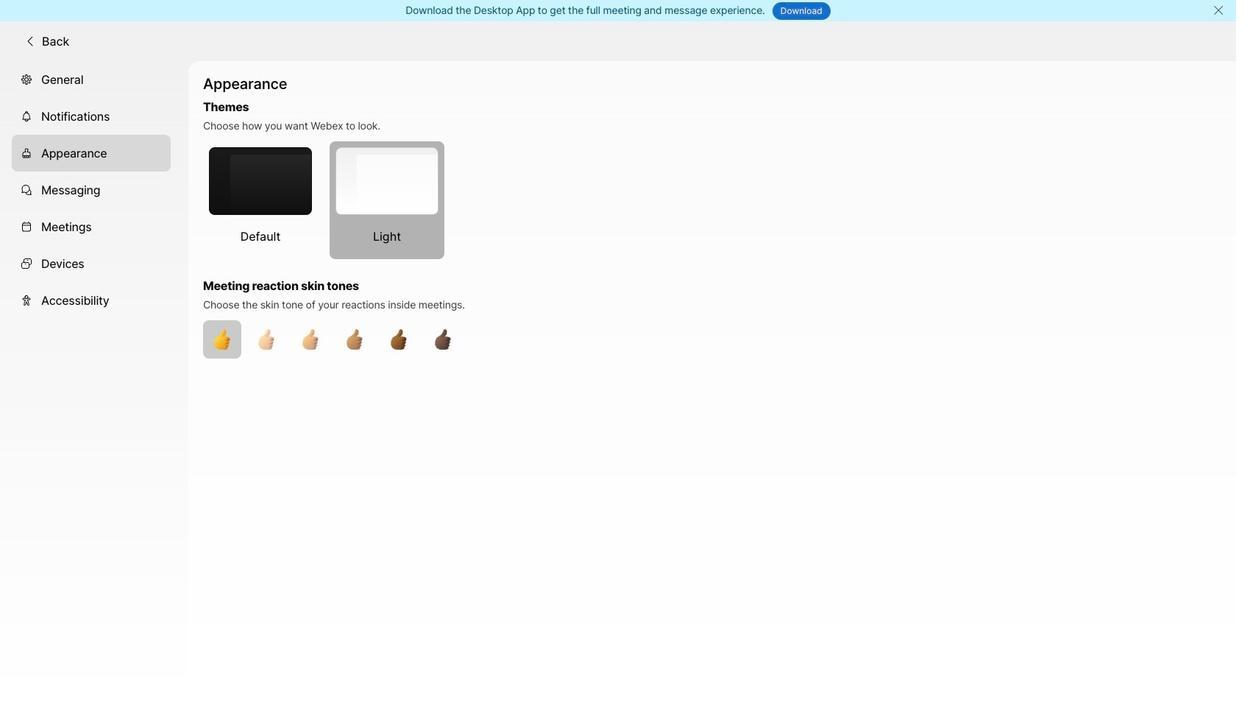 Task type: vqa. For each thing, say whether or not it's contained in the screenshot.
third list item from the bottom
no



Task type: describe. For each thing, give the bounding box(es) containing it.
accessibility tab
[[12, 282, 171, 319]]

skin tone picker toolbar
[[203, 320, 1009, 359]]

meetings tab
[[12, 208, 171, 245]]

settings navigation
[[0, 61, 188, 709]]



Task type: locate. For each thing, give the bounding box(es) containing it.
cancel_16 image
[[1213, 4, 1225, 16]]

notifications tab
[[12, 98, 171, 135]]

devices tab
[[12, 245, 171, 282]]

general tab
[[12, 61, 171, 98]]

messaging tab
[[12, 171, 171, 208]]

appearance tab
[[12, 135, 171, 171]]



